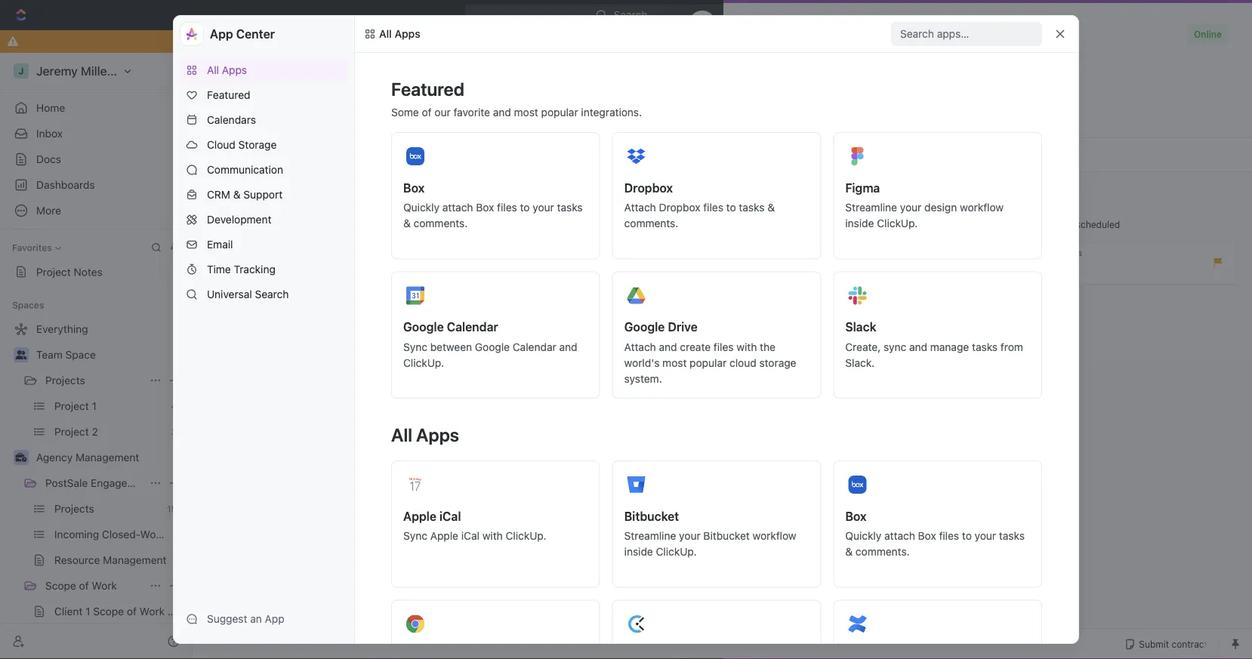 Task type: describe. For each thing, give the bounding box(es) containing it.
1 horizontal spatial team space
[[1018, 188, 1079, 201]]

sidebar navigation
[[0, 53, 193, 659]]

slack create, sync and manage tasks from slack.
[[845, 320, 1023, 369]]

-
[[805, 264, 810, 276]]

projects
[[45, 374, 85, 387]]

most inside the google drive attach and create files with the world's most popular cloud storage system.
[[663, 357, 687, 369]]

1 horizontal spatial quickly
[[845, 530, 882, 542]]

app inside suggest an app button
[[265, 613, 285, 625]]

docs
[[36, 153, 61, 165]]

1 vertical spatial apple
[[430, 530, 458, 542]]

some
[[391, 106, 419, 118]]

email
[[207, 238, 233, 251]]

google for google calendar
[[403, 320, 444, 334]]

time
[[207, 263, 231, 276]]

new space button
[[860, 124, 946, 148]]

media
[[844, 264, 873, 276]]

2 horizontal spatial agency
[[1018, 219, 1056, 231]]

attach inside dropbox attach dropbox files to tasks & comments.
[[624, 201, 656, 214]]

have
[[1013, 219, 1033, 230]]

spaces inside sidebar navigation
[[12, 300, 44, 310]]

workflow for figma
[[960, 201, 1004, 214]]

unscheduled
[[739, 190, 805, 202]]

sync
[[884, 341, 907, 353]]

1 vertical spatial ical
[[461, 530, 480, 542]]

work
[[92, 580, 117, 592]]

0 horizontal spatial attach
[[442, 201, 473, 214]]

universal
[[207, 288, 252, 301]]

tasks inside slack create, sync and manage tasks from slack.
[[972, 341, 998, 353]]

new button
[[1018, 3, 1070, 27]]

2 / from the left
[[963, 248, 966, 258]]

team inside "link"
[[36, 349, 63, 361]]

new space
[[882, 130, 937, 142]]

1 vertical spatial dropbox
[[659, 201, 701, 214]]

0 vertical spatial apple
[[403, 509, 437, 523]]

sidebar.
[[1103, 150, 1137, 160]]

upgrade link
[[940, 5, 1012, 26]]

user group image
[[15, 350, 27, 360]]

slack
[[845, 320, 877, 334]]

tasks
[[856, 219, 880, 230]]

create
[[680, 341, 711, 353]]

communication link
[[180, 158, 348, 182]]

inbox
[[36, 127, 63, 140]]

and inside featured some of our favorite and most popular integrations.
[[493, 106, 511, 118]]

and inside slack create, sync and manage tasks from slack.
[[909, 341, 928, 353]]

cloud storage
[[207, 139, 277, 151]]

0 horizontal spatial box quickly attach box files to your tasks & comments.
[[403, 181, 583, 230]]

shown
[[1025, 150, 1052, 160]]

0 vertical spatial dropbox
[[624, 181, 673, 195]]

cloud
[[207, 139, 236, 151]]

new for new
[[1039, 9, 1061, 21]]

upgrade
[[961, 9, 1004, 21]]

time tracking link
[[180, 258, 348, 282]]

suggest an app
[[207, 613, 285, 625]]

& inside dropbox attach dropbox files to tasks & comments.
[[768, 201, 775, 214]]

2 horizontal spatial management
[[1058, 219, 1124, 231]]

that
[[994, 219, 1011, 230]]

1 horizontal spatial postsale
[[867, 248, 901, 258]]

drive
[[668, 320, 698, 334]]

featured for featured some of our favorite and most popular integrations.
[[391, 79, 464, 100]]

jeremy
[[934, 219, 965, 230]]

online
[[1194, 29, 1222, 39]]

app center
[[210, 27, 275, 41]]

spaces down visible
[[991, 150, 1022, 160]]

your inside visible spaces spaces shown in your left sidebar.
[[1065, 150, 1084, 160]]

home
[[36, 102, 65, 114]]

0 vertical spatial all apps
[[379, 28, 420, 40]]

postsale engagements
[[45, 477, 157, 489]]

assigned
[[882, 219, 920, 230]]

manage
[[930, 341, 969, 353]]

sync for google
[[403, 341, 427, 353]]

1 vertical spatial all apps
[[207, 64, 247, 76]]

1 vertical spatial calendar
[[513, 341, 556, 353]]

1 horizontal spatial google
[[475, 341, 510, 353]]

figma
[[845, 181, 880, 195]]

1 horizontal spatial postsale engagements link
[[867, 248, 958, 258]]

favorites button
[[6, 239, 67, 257]]

inside for figma
[[845, 217, 874, 230]]

agency management / postsale engagements / incoming closed-won deals
[[770, 248, 1082, 258]]

notes
[[74, 266, 103, 278]]

project notes link
[[6, 260, 186, 284]]

project
[[36, 266, 71, 278]]

1 vertical spatial agency
[[770, 248, 800, 258]]

to inside dropbox attach dropbox files to tasks & comments.
[[726, 201, 736, 214]]

0 vertical spatial bitbucket
[[624, 509, 679, 523]]

agency inside agency management link
[[36, 451, 73, 464]]

2 vertical spatial apps
[[416, 424, 459, 446]]

2 vertical spatial all apps
[[391, 424, 459, 446]]

been
[[1052, 219, 1074, 230]]

clickup. for apple
[[506, 530, 547, 542]]

0 vertical spatial apps
[[395, 28, 420, 40]]

0 vertical spatial all spaces
[[223, 65, 274, 77]]

incoming closed-won deals link
[[971, 248, 1082, 258]]

development
[[207, 213, 272, 226]]

create,
[[845, 341, 881, 353]]

spaces up the communication "link"
[[257, 123, 330, 148]]

1 horizontal spatial agency management link
[[770, 248, 854, 258]]

with inside the apple ical sync apple ical with clickup.
[[482, 530, 503, 542]]

clickup. for bitbucket
[[656, 546, 697, 558]]

1 vertical spatial all apps link
[[180, 58, 348, 82]]

featured link
[[180, 83, 348, 107]]

lqhim image
[[364, 28, 376, 40]]

system.
[[624, 372, 662, 385]]

crm
[[207, 188, 230, 201]]

and inside google calendar sync between google calendar and clickup.
[[559, 341, 577, 353]]

world's
[[624, 357, 660, 369]]

comments. inside dropbox attach dropbox files to tasks & comments.
[[624, 217, 679, 230]]

space inside "link"
[[65, 349, 96, 361]]

popular inside the google drive attach and create files with the world's most popular cloud storage system.
[[690, 357, 727, 369]]

2 horizontal spatial space
[[1048, 188, 1079, 201]]

incoming
[[971, 248, 1007, 258]]

docs link
[[6, 147, 186, 171]]

communication
[[207, 164, 283, 176]]

left
[[1086, 150, 1100, 160]]

all spaces joined
[[550, 333, 623, 344]]

new for new space
[[882, 130, 904, 142]]

favorites
[[12, 242, 52, 253]]

integrations.
[[581, 106, 642, 118]]

the
[[760, 341, 776, 353]]

tasks assigned to jeremy miller that have not been scheduled
[[856, 219, 1120, 230]]

design
[[925, 201, 957, 214]]

0 vertical spatial quickly
[[403, 201, 440, 214]]

crm & support
[[207, 188, 283, 201]]

storage
[[238, 139, 277, 151]]

social
[[813, 264, 841, 276]]

campaign
[[876, 264, 923, 276]]

from
[[1001, 341, 1023, 353]]

dialog containing featured
[[173, 15, 1079, 659]]

spaces left joined
[[563, 333, 595, 344]]

bitbucket streamline your bitbucket workflow inside clickup.
[[624, 509, 797, 558]]

featured some of our favorite and most popular integrations.
[[391, 79, 642, 118]]

search...
[[614, 9, 657, 21]]

0 horizontal spatial comments.
[[414, 217, 468, 230]]

figma streamline your design workflow inside clickup.
[[845, 181, 1004, 230]]

cloud
[[730, 357, 757, 369]]



Task type: vqa. For each thing, say whether or not it's contained in the screenshot.


Task type: locate. For each thing, give the bounding box(es) containing it.
management up deals
[[1058, 219, 1124, 231]]

scheduled
[[1076, 219, 1120, 230]]

agency management inside sidebar navigation
[[36, 451, 139, 464]]

google calendar sync between google calendar and clickup.
[[403, 320, 577, 369]]

workflow for bitbucket
[[753, 530, 797, 542]]

management up postsale engagements
[[76, 451, 139, 464]]

0 vertical spatial inside
[[845, 217, 874, 230]]

0 vertical spatial most
[[514, 106, 538, 118]]

new inside "new space" 'button'
[[882, 130, 904, 142]]

space
[[907, 130, 937, 142], [1048, 188, 1079, 201], [65, 349, 96, 361]]

1 vertical spatial box quickly attach box files to your tasks & comments.
[[845, 509, 1025, 558]]

bitbucket
[[624, 509, 679, 523], [704, 530, 750, 542]]

between
[[430, 341, 472, 353]]

and down drive
[[659, 341, 677, 353]]

tasks inside dropbox attach dropbox files to tasks & comments.
[[739, 201, 765, 214]]

visible spaces spaces shown in your left sidebar.
[[991, 128, 1137, 160]]

1 vertical spatial engagements
[[91, 477, 157, 489]]

1 horizontal spatial workflow
[[960, 201, 1004, 214]]

sync
[[403, 341, 427, 353], [403, 530, 427, 542]]

team up have
[[1018, 188, 1045, 201]]

inside
[[845, 217, 874, 230], [624, 546, 653, 558]]

0 horizontal spatial most
[[514, 106, 538, 118]]

0 vertical spatial ical
[[440, 509, 461, 523]]

inside inside bitbucket streamline your bitbucket workflow inside clickup.
[[624, 546, 653, 558]]

spaces
[[238, 65, 274, 77], [257, 123, 330, 148], [1034, 128, 1079, 145], [991, 150, 1022, 160], [12, 300, 44, 310], [563, 333, 595, 344]]

box quickly attach box files to your tasks & comments.
[[403, 181, 583, 230], [845, 509, 1025, 558]]

storage
[[759, 357, 797, 369]]

agency right business time icon
[[36, 451, 73, 464]]

calendars
[[207, 114, 256, 126]]

0 vertical spatial agency management link
[[770, 248, 854, 258]]

1 vertical spatial team space
[[36, 349, 96, 361]]

attach inside the google drive attach and create files with the world's most popular cloud storage system.
[[624, 341, 656, 353]]

0 horizontal spatial postsale
[[45, 477, 88, 489]]

1 attach from the top
[[624, 201, 656, 214]]

agency management up deals
[[1018, 219, 1124, 231]]

and left joined
[[559, 341, 577, 353]]

1 horizontal spatial featured
[[391, 79, 464, 100]]

team space up not
[[1018, 188, 1079, 201]]

&
[[233, 188, 241, 201], [768, 201, 775, 214], [403, 217, 411, 230], [845, 546, 853, 558]]

featured up our on the left
[[391, 79, 464, 100]]

1 horizontal spatial with
[[737, 341, 757, 353]]

agency up "wikido"
[[770, 248, 800, 258]]

favorite
[[454, 106, 490, 118]]

inside for bitbucket
[[624, 546, 653, 558]]

team space inside team space "link"
[[36, 349, 96, 361]]

google up "world's"
[[624, 320, 665, 334]]

management inside tree
[[76, 451, 139, 464]]

all spaces up the communication "link"
[[227, 123, 330, 148]]

streamline inside bitbucket streamline your bitbucket workflow inside clickup.
[[624, 530, 676, 542]]

0 horizontal spatial all apps link
[[180, 58, 348, 82]]

your inside bitbucket streamline your bitbucket workflow inside clickup.
[[679, 530, 701, 542]]

home link
[[6, 96, 186, 120]]

1 vertical spatial of
[[79, 580, 89, 592]]

spaces up in
[[1034, 128, 1079, 145]]

2 vertical spatial management
[[76, 451, 139, 464]]

0 vertical spatial popular
[[541, 106, 578, 118]]

agency management link
[[770, 248, 854, 258], [36, 446, 183, 470]]

streamline inside figma streamline your design workflow inside clickup.
[[845, 201, 897, 214]]

most down create on the right bottom
[[663, 357, 687, 369]]

business time image
[[15, 453, 27, 462]]

1 vertical spatial all spaces
[[227, 123, 330, 148]]

all spaces
[[223, 65, 274, 77], [227, 123, 330, 148]]

0 vertical spatial engagements
[[904, 248, 958, 258]]

1 horizontal spatial team
[[1018, 188, 1045, 201]]

0 horizontal spatial workflow
[[753, 530, 797, 542]]

0 vertical spatial agency management
[[1018, 219, 1124, 231]]

crm & support link
[[180, 183, 348, 207]]

0 horizontal spatial featured
[[207, 89, 250, 101]]

dashboards link
[[6, 173, 186, 197]]

featured for featured
[[207, 89, 250, 101]]

search
[[255, 288, 289, 301]]

of left our on the left
[[422, 106, 432, 118]]

deals
[[1060, 248, 1082, 258]]

with inside the google drive attach and create files with the world's most popular cloud storage system.
[[737, 341, 757, 353]]

our
[[435, 106, 451, 118]]

space up projects link
[[65, 349, 96, 361]]

clickup. inside google calendar sync between google calendar and clickup.
[[403, 357, 444, 369]]

postsale inside tree
[[45, 477, 88, 489]]

google right between
[[475, 341, 510, 353]]

0 horizontal spatial google
[[403, 320, 444, 334]]

workflow inside bitbucket streamline your bitbucket workflow inside clickup.
[[753, 530, 797, 542]]

agency management up postsale engagements
[[36, 451, 139, 464]]

attach
[[624, 201, 656, 214], [624, 341, 656, 353]]

files inside dropbox attach dropbox files to tasks & comments.
[[703, 201, 724, 214]]

0 horizontal spatial quickly
[[403, 201, 440, 214]]

google inside the google drive attach and create files with the world's most popular cloud storage system.
[[624, 320, 665, 334]]

0 horizontal spatial agency management link
[[36, 446, 183, 470]]

closed-
[[1009, 248, 1040, 258]]

1 vertical spatial management
[[802, 248, 854, 258]]

1 horizontal spatial most
[[663, 357, 687, 369]]

tracking
[[234, 263, 276, 276]]

team right user group image on the bottom
[[36, 349, 63, 361]]

calendars link
[[180, 108, 348, 132]]

1 vertical spatial new
[[882, 130, 904, 142]]

tree containing team space
[[6, 317, 186, 659]]

0 vertical spatial attach
[[442, 201, 473, 214]]

visible
[[991, 128, 1031, 145]]

most
[[514, 106, 538, 118], [663, 357, 687, 369]]

team space, , element
[[991, 186, 1009, 204]]

and inside the google drive attach and create files with the world's most popular cloud storage system.
[[659, 341, 677, 353]]

wikido - social media campaign
[[770, 264, 923, 276]]

management up social
[[802, 248, 854, 258]]

sync inside the apple ical sync apple ical with clickup.
[[403, 530, 427, 542]]

tree
[[6, 317, 186, 659]]

streamline for bitbucket
[[624, 530, 676, 542]]

your inside figma streamline your design workflow inside clickup.
[[900, 201, 922, 214]]

support
[[243, 188, 283, 201]]

app left center
[[210, 27, 233, 41]]

1 vertical spatial with
[[482, 530, 503, 542]]

of inside sidebar navigation
[[79, 580, 89, 592]]

suggest an app button
[[180, 607, 348, 631]]

0 horizontal spatial app
[[210, 27, 233, 41]]

slack.
[[845, 357, 875, 369]]

dialog
[[173, 15, 1079, 659]]

2 horizontal spatial comments.
[[856, 546, 910, 558]]

and right sync
[[909, 341, 928, 353]]

1 horizontal spatial box quickly attach box files to your tasks & comments.
[[845, 509, 1025, 558]]

engagements
[[904, 248, 958, 258], [91, 477, 157, 489]]

1 horizontal spatial all apps link
[[361, 25, 423, 43]]

1 horizontal spatial agency management
[[1018, 219, 1124, 231]]

clickup. inside bitbucket streamline your bitbucket workflow inside clickup.
[[656, 546, 697, 558]]

0 vertical spatial app
[[210, 27, 233, 41]]

1 vertical spatial workflow
[[753, 530, 797, 542]]

featured up 'calendars'
[[207, 89, 250, 101]]

0 vertical spatial team
[[1018, 188, 1045, 201]]

attach
[[442, 201, 473, 214], [885, 530, 915, 542]]

and right favorite
[[493, 106, 511, 118]]

cloud storage link
[[180, 133, 348, 157]]

apps
[[395, 28, 420, 40], [222, 64, 247, 76], [416, 424, 459, 446]]

0 vertical spatial space
[[907, 130, 937, 142]]

in
[[1055, 150, 1062, 160]]

0 vertical spatial calendar
[[447, 320, 498, 334]]

app
[[210, 27, 233, 41], [265, 613, 285, 625]]

1 vertical spatial streamline
[[624, 530, 676, 542]]

clickup. inside the apple ical sync apple ical with clickup.
[[506, 530, 547, 542]]

1 vertical spatial sync
[[403, 530, 427, 542]]

your
[[1065, 150, 1084, 160], [533, 201, 554, 214], [900, 201, 922, 214], [679, 530, 701, 542], [975, 530, 996, 542]]

agency management link up the -
[[770, 248, 854, 258]]

Search apps… field
[[900, 25, 1036, 43]]

0 vertical spatial with
[[737, 341, 757, 353]]

agency
[[1018, 219, 1056, 231], [770, 248, 800, 258], [36, 451, 73, 464]]

0 horizontal spatial agency
[[36, 451, 73, 464]]

1 vertical spatial attach
[[624, 341, 656, 353]]

1 horizontal spatial space
[[907, 130, 937, 142]]

files inside the google drive attach and create files with the world's most popular cloud storage system.
[[714, 341, 734, 353]]

all spaces up featured link
[[223, 65, 274, 77]]

miller
[[968, 219, 991, 230]]

workflow inside figma streamline your design workflow inside clickup.
[[960, 201, 1004, 214]]

/
[[859, 248, 862, 258], [963, 248, 966, 258]]

1 horizontal spatial popular
[[690, 357, 727, 369]]

2 attach from the top
[[624, 341, 656, 353]]

of left work in the left bottom of the page
[[79, 580, 89, 592]]

an
[[250, 613, 262, 625]]

popular inside featured some of our favorite and most popular integrations.
[[541, 106, 578, 118]]

most right favorite
[[514, 106, 538, 118]]

0 horizontal spatial space
[[65, 349, 96, 361]]

app right an
[[265, 613, 285, 625]]

team space link
[[36, 343, 183, 367]]

2 horizontal spatial google
[[624, 320, 665, 334]]

featured inside featured some of our favorite and most popular integrations.
[[391, 79, 464, 100]]

email link
[[180, 233, 348, 257]]

scope of work link
[[45, 574, 144, 598]]

0 horizontal spatial new
[[882, 130, 904, 142]]

space up figma streamline your design workflow inside clickup.
[[907, 130, 937, 142]]

1 sync from the top
[[403, 341, 427, 353]]

popular left integrations.
[[541, 106, 578, 118]]

/ left incoming
[[963, 248, 966, 258]]

projects link
[[45, 369, 144, 393]]

agency up the incoming closed-won deals link
[[1018, 219, 1056, 231]]

1 horizontal spatial new
[[1039, 9, 1061, 21]]

1 horizontal spatial app
[[265, 613, 285, 625]]

scope of work
[[45, 580, 117, 592]]

1 horizontal spatial streamline
[[845, 201, 897, 214]]

0 vertical spatial all apps link
[[361, 25, 423, 43]]

0 vertical spatial new
[[1039, 9, 1061, 21]]

google up between
[[403, 320, 444, 334]]

0 vertical spatial management
[[1058, 219, 1124, 231]]

new inside new button
[[1039, 9, 1061, 21]]

most inside featured some of our favorite and most popular integrations.
[[514, 106, 538, 118]]

scope
[[45, 580, 76, 592]]

not
[[1036, 219, 1050, 230]]

development link
[[180, 208, 348, 232]]

google
[[403, 320, 444, 334], [624, 320, 665, 334], [475, 341, 510, 353]]

sync for apple
[[403, 530, 427, 542]]

sync inside google calendar sync between google calendar and clickup.
[[403, 341, 427, 353]]

1 vertical spatial popular
[[690, 357, 727, 369]]

of inside featured some of our favorite and most popular integrations.
[[422, 106, 432, 118]]

0 horizontal spatial of
[[79, 580, 89, 592]]

space up the been
[[1048, 188, 1079, 201]]

inbox link
[[6, 122, 186, 146]]

1 horizontal spatial management
[[802, 248, 854, 258]]

1 vertical spatial agency management link
[[36, 446, 183, 470]]

1 horizontal spatial attach
[[885, 530, 915, 542]]

/ up media
[[859, 248, 862, 258]]

popular
[[541, 106, 578, 118], [690, 357, 727, 369]]

agency management link up postsale engagements
[[36, 446, 183, 470]]

spaces up featured link
[[238, 65, 274, 77]]

to
[[520, 201, 530, 214], [726, 201, 736, 214], [923, 219, 932, 230], [962, 530, 972, 542]]

2 vertical spatial agency
[[36, 451, 73, 464]]

0 horizontal spatial popular
[[541, 106, 578, 118]]

tree inside sidebar navigation
[[6, 317, 186, 659]]

streamline for figma
[[845, 201, 897, 214]]

⌘k
[[765, 9, 781, 21]]

2 sync from the top
[[403, 530, 427, 542]]

universal search link
[[180, 282, 348, 307]]

clickup. for figma
[[877, 217, 918, 230]]

0 horizontal spatial /
[[859, 248, 862, 258]]

center
[[236, 27, 275, 41]]

won
[[1040, 248, 1058, 258]]

google drive attach and create files with the world's most popular cloud storage system.
[[624, 320, 797, 385]]

popular down create on the right bottom
[[690, 357, 727, 369]]

0 horizontal spatial agency management
[[36, 451, 139, 464]]

streamline
[[845, 201, 897, 214], [624, 530, 676, 542]]

apple ical sync apple ical with clickup.
[[403, 509, 547, 542]]

1 horizontal spatial of
[[422, 106, 432, 118]]

inside inside figma streamline your design workflow inside clickup.
[[845, 217, 874, 230]]

google for google drive
[[624, 320, 665, 334]]

team space up projects
[[36, 349, 96, 361]]

0 vertical spatial attach
[[624, 201, 656, 214]]

1 horizontal spatial /
[[963, 248, 966, 258]]

spaces down project
[[12, 300, 44, 310]]

team space
[[1018, 188, 1079, 201], [36, 349, 96, 361]]

clickup. inside figma streamline your design workflow inside clickup.
[[877, 217, 918, 230]]

0 vertical spatial agency
[[1018, 219, 1056, 231]]

1 / from the left
[[859, 248, 862, 258]]

1 horizontal spatial agency
[[770, 248, 800, 258]]

with
[[737, 341, 757, 353], [482, 530, 503, 542]]

wikido
[[770, 264, 803, 276]]

0 horizontal spatial postsale engagements link
[[45, 471, 157, 495]]

1 vertical spatial apps
[[222, 64, 247, 76]]

1 horizontal spatial calendar
[[513, 341, 556, 353]]

0 vertical spatial postsale
[[867, 248, 901, 258]]

engagements inside tree
[[91, 477, 157, 489]]

0 vertical spatial streamline
[[845, 201, 897, 214]]

1 vertical spatial inside
[[624, 546, 653, 558]]

0 vertical spatial team space
[[1018, 188, 1079, 201]]

1 vertical spatial postsale engagements link
[[45, 471, 157, 495]]

1 horizontal spatial bitbucket
[[704, 530, 750, 542]]

joined
[[597, 333, 623, 344]]

0 horizontal spatial bitbucket
[[624, 509, 679, 523]]

0 horizontal spatial with
[[482, 530, 503, 542]]

space inside 'button'
[[907, 130, 937, 142]]



